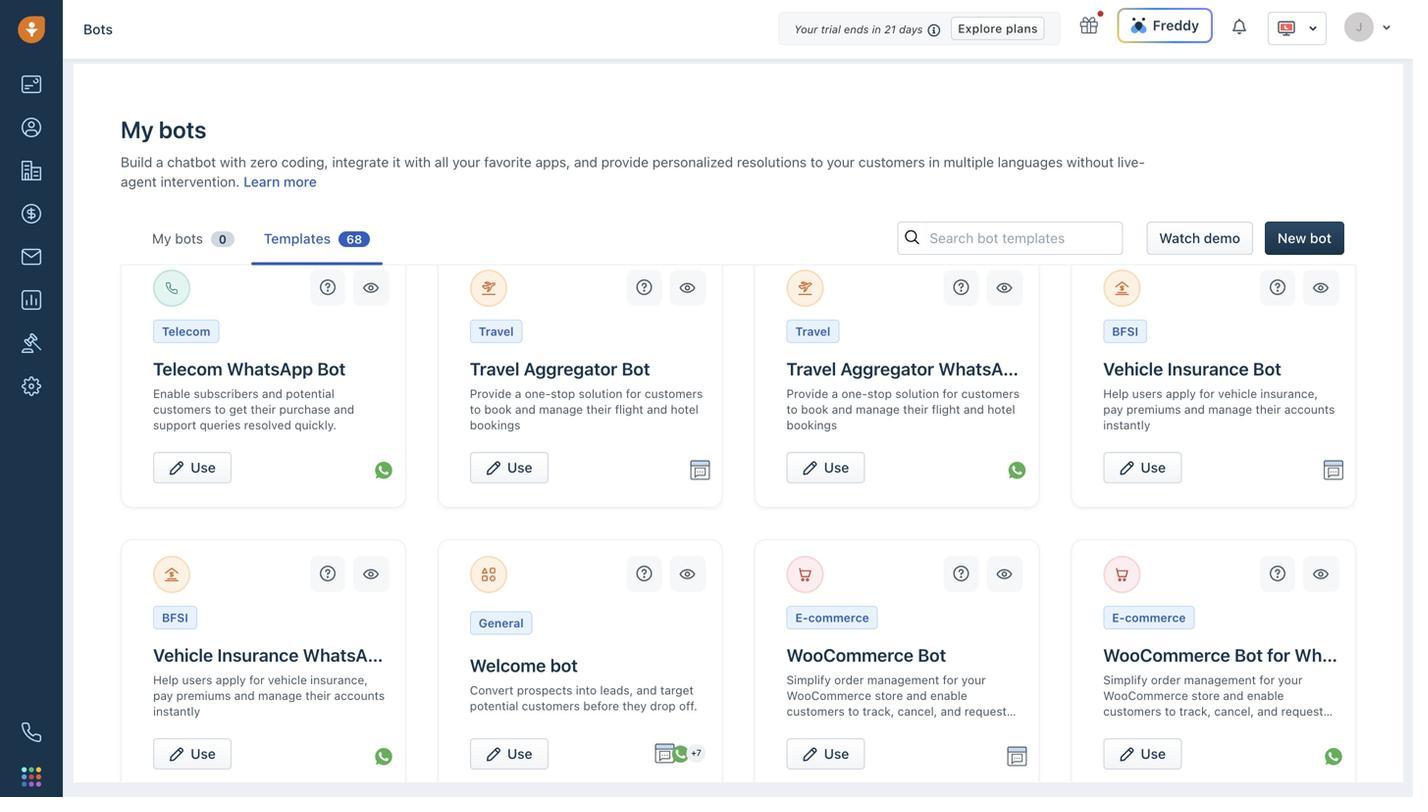 Task type: describe. For each thing, give the bounding box(es) containing it.
ic_arrow_down image
[[1308, 21, 1318, 35]]

your trial ends in 21 days
[[794, 23, 923, 36]]

in
[[872, 23, 881, 36]]

properties image
[[22, 334, 41, 353]]

phone image
[[22, 723, 41, 743]]

bell regular image
[[1233, 17, 1249, 36]]

your
[[794, 23, 818, 36]]

explore plans
[[958, 21, 1038, 35]]

missing translation "unavailable" for locale "en-us" image
[[1277, 19, 1297, 38]]



Task type: vqa. For each thing, say whether or not it's contained in the screenshot.
Connect your mailbox link
no



Task type: locate. For each thing, give the bounding box(es) containing it.
freshworks switcher image
[[22, 768, 41, 787]]

trial
[[821, 23, 841, 36]]

plans
[[1006, 21, 1038, 35]]

freddy button
[[1118, 8, 1213, 43]]

phone element
[[12, 714, 51, 753]]

21
[[884, 23, 896, 36]]

explore
[[958, 21, 1003, 35]]

explore plans button
[[951, 17, 1045, 40]]

ic_info_icon image
[[928, 22, 942, 38]]

freddy
[[1153, 17, 1199, 33]]

ic_arrow_down image
[[1382, 22, 1392, 33]]

ends
[[844, 23, 869, 36]]

days
[[899, 23, 923, 36]]

bots
[[83, 21, 113, 37]]



